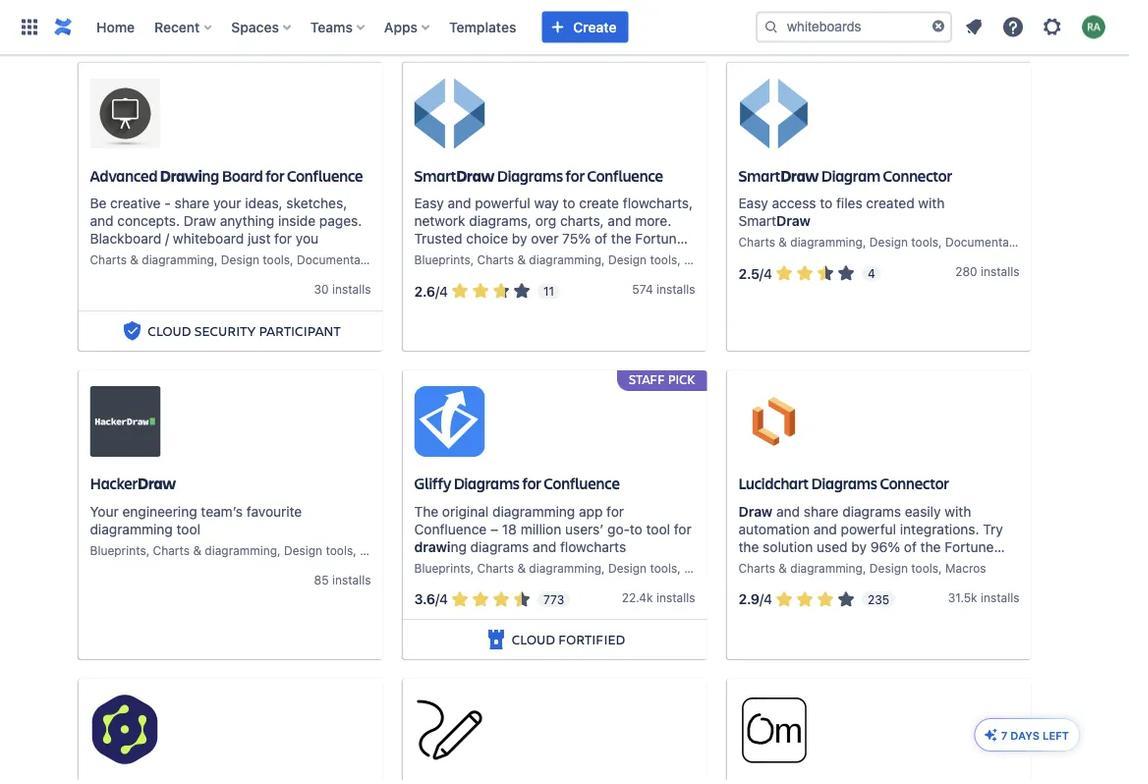 Task type: vqa. For each thing, say whether or not it's contained in the screenshot.
Charts within the Your engineering team's favourite diagramming tool Blueprints , Charts & diagramming , Design tools , Utilities
yes



Task type: describe. For each thing, give the bounding box(es) containing it.
/ for the original diagramming app for confluence – 18 million users' go-to tool for
[[436, 592, 440, 608]]

easy and powerful way to create flowcharts, network diagrams, org charts, and more. trusted choice by over 75% of the fortune 500
[[414, 195, 693, 265]]

charts down choice at the top of page
[[478, 253, 514, 267]]

& down 'solution'
[[779, 562, 788, 576]]

powerful inside easy and powerful way to create flowcharts, network diagrams, org charts, and more. trusted choice by over 75% of the fortune 500
[[475, 195, 531, 212]]

-
[[165, 195, 171, 212]]

for up ideas,
[[266, 165, 285, 186]]

s down utilities
[[365, 574, 371, 588]]

create
[[574, 19, 617, 35]]

easy for easy access to files created with smart
[[739, 195, 769, 212]]

cloud for the right cloud fortified app badge image
[[837, 13, 880, 32]]

fortified for the leftmost cloud fortified app badge image
[[234, 13, 301, 32]]

home
[[96, 19, 135, 35]]

trusted
[[414, 231, 463, 247]]

500 inside easy and powerful way to create flowcharts, network diagrams, org charts, and more. trusted choice by over 75% of the fortune 500
[[414, 248, 440, 265]]

4 for easy access to files created with smart
[[764, 265, 773, 282]]

org
[[536, 213, 557, 229]]

whiteboard
[[173, 231, 244, 247]]

spaces
[[231, 19, 279, 35]]

anything
[[220, 213, 275, 229]]

2.9 / 4
[[739, 592, 773, 608]]

lucidchart diagrams connector image
[[739, 387, 810, 457]]

easily
[[905, 504, 942, 520]]

<algoliahighlight>draw</algoliahighlight> hackerdraw image
[[90, 387, 161, 457]]

board
[[222, 165, 263, 186]]

cloud for the leftmost cloud fortified app badge image
[[188, 13, 231, 32]]

templates link
[[444, 11, 523, 43]]

creative
[[110, 195, 161, 212]]

cloud for middle cloud fortified app badge image
[[512, 631, 555, 649]]

settings icon image
[[1041, 15, 1065, 39]]

you
[[296, 231, 319, 247]]

drawi
[[414, 539, 451, 556]]

4 for draw
[[764, 592, 773, 608]]

apps button
[[378, 11, 438, 43]]

the
[[414, 504, 439, 520]]

tools inside the original diagramming app for confluence – 18 million users' go-to tool for drawi ng diagrams and flowcharts blueprints , charts & diagramming , design tools , macros
[[650, 562, 678, 576]]

left
[[1043, 730, 1070, 742]]

0 horizontal spatial cloud fortified app badge image
[[160, 11, 184, 35]]

1 horizontal spatial cloud fortified app badge image
[[485, 628, 508, 652]]

diagrams for lucidchart
[[812, 474, 878, 494]]

Search field
[[756, 11, 953, 43]]

inside
[[278, 213, 316, 229]]

3.6 / 4
[[414, 592, 448, 608]]

0 vertical spatial documentation
[[946, 236, 1031, 249]]

85
[[314, 574, 329, 588]]

fortune inside easy and powerful way to create flowcharts, network diagrams, org charts, and more. trusted choice by over 75% of the fortune 500
[[636, 231, 685, 247]]

cloud fortified for the leftmost cloud fortified app badge image
[[188, 13, 301, 32]]

choice
[[467, 231, 509, 247]]

draw down access
[[777, 213, 811, 229]]

flowcharts
[[560, 539, 627, 556]]

macros inside the original diagramming app for confluence – 18 million users' go-to tool for drawi ng diagrams and flowcharts blueprints , charts & diagramming , design tools , macros
[[685, 562, 725, 576]]

engineering
[[122, 504, 197, 520]]

morpheom image
[[739, 695, 810, 766]]

lucidchart diagrams connector
[[739, 474, 950, 494]]

diagramming down used
[[791, 562, 863, 576]]

easy access to files created with smart
[[739, 195, 945, 229]]

ng inside the original diagramming app for confluence – 18 million users' go-to tool for drawi ng diagrams and flowcharts blueprints , charts & diagramming , design tools , macros
[[451, 539, 467, 556]]

for up "million"
[[523, 474, 542, 494]]

/ for easy access to files created with smart
[[760, 265, 764, 282]]

7 days left
[[1002, 730, 1070, 742]]

blueprints inside your engineering team's favourite diagramming tool blueprints , charts & diagramming , design tools , utilities
[[90, 544, 146, 558]]

macros left 2.5 on the right of the page
[[685, 253, 725, 267]]

easy for easy and powerful way to create flowcharts, network diagrams, org charts, and more. trusted choice by over 75% of the fortune 500
[[414, 195, 444, 212]]

security
[[194, 322, 256, 340]]

and inside the original diagramming app for confluence – 18 million users' go-to tool for drawi ng diagrams and flowcharts blueprints , charts & diagramming , design tools , macros
[[533, 539, 557, 556]]

with inside and share diagrams easily with automation and powerful integrations. try the solution used by 96% of the fortune 500
[[945, 504, 972, 520]]

tools down integrations.
[[912, 562, 939, 576]]

blackboard
[[90, 231, 161, 247]]

ideas,
[[245, 195, 283, 212]]

recent
[[154, 19, 200, 35]]

notification icon image
[[963, 15, 986, 39]]

design down 96%
[[870, 562, 909, 576]]

staff
[[629, 371, 665, 388]]

confluence image
[[51, 15, 75, 39]]

diagramming down "your"
[[90, 522, 173, 538]]

charts inside be creative - share your ideas, sketches, and concepts. draw anything inside pages. blackboard / whiteboard just for you charts & diagramming , design tools , documentation
[[90, 253, 127, 267]]

global element
[[12, 0, 752, 55]]

smart inside easy access to files created with smart
[[739, 213, 777, 229]]

and down create
[[608, 213, 632, 229]]

to inside easy and powerful way to create flowcharts, network diagrams, org charts, and more. trusted choice by over 75% of the fortune 500
[[563, 195, 576, 212]]

diagramming up 773
[[529, 562, 602, 576]]

& inside the original diagramming app for confluence – 18 million users' go-to tool for drawi ng diagrams and flowcharts blueprints , charts & diagramming , design tools , macros
[[518, 562, 526, 576]]

2.5 / 4
[[739, 265, 773, 282]]

fortified for the right cloud fortified app badge image
[[883, 13, 950, 32]]

integrations.
[[901, 522, 980, 538]]

smart for smart draw diagrams for confluence
[[414, 165, 457, 186]]

blueprints , charts & diagramming , design tools , macros
[[414, 253, 725, 267]]

confluence up sketches,
[[287, 165, 363, 186]]

of inside and share diagrams easily with automation and powerful integrations. try the solution used by 96% of the fortune 500
[[905, 539, 917, 556]]

pick
[[668, 371, 696, 388]]

staff pick
[[629, 371, 696, 388]]

s right 30
[[365, 283, 371, 297]]

85 install s
[[314, 574, 371, 588]]

design down created
[[870, 236, 909, 249]]

spaces button
[[226, 11, 299, 43]]

7 days left button
[[976, 720, 1080, 751]]

your engineering team's favourite diagramming tool blueprints , charts & diagramming , design tools , utilities
[[90, 504, 402, 558]]

s for 2.9 / 4
[[1014, 591, 1020, 605]]

fortune inside and share diagrams easily with automation and powerful integrations. try the solution used by 96% of the fortune 500
[[945, 539, 995, 556]]

your
[[90, 504, 119, 520]]

documentation inside be creative - share your ideas, sketches, and concepts. draw anything inside pages. blackboard / whiteboard just for you charts & diagramming , design tools , documentation
[[297, 253, 382, 267]]

excalidraw whiteboard, mermaid uml, mindmap for confluence image
[[414, 695, 485, 766]]

way
[[534, 195, 559, 212]]

235
[[868, 593, 890, 607]]

advanced drawi ng board for confluence
[[90, 165, 363, 186]]

blueprints inside the original diagramming app for confluence – 18 million users' go-to tool for drawi ng diagrams and flowcharts blueprints , charts & diagramming , design tools , macros
[[414, 562, 471, 576]]

smart draw diagram connector
[[739, 165, 953, 186]]

gliffy diagrams for confluence
[[414, 474, 620, 494]]

charts up 2.5 / 4
[[739, 236, 776, 249]]

charts & diagramming , design tools , macros
[[739, 562, 987, 576]]

574
[[633, 283, 654, 297]]

gliffy diagrams for confluence image
[[414, 387, 485, 457]]

773
[[544, 593, 565, 607]]

574 install s
[[633, 283, 696, 297]]

app
[[579, 504, 603, 520]]

design inside your engineering team's favourite diagramming tool blueprints , charts & diagramming , design tools , utilities
[[284, 544, 323, 558]]

cloud security participant
[[148, 322, 341, 340]]

access
[[772, 195, 817, 212]]

pages.
[[320, 213, 362, 229]]

flowcharts,
[[623, 195, 693, 212]]

create button
[[542, 11, 629, 43]]

2.9
[[739, 592, 760, 608]]

2.5
[[739, 265, 760, 282]]

and up network
[[448, 195, 472, 212]]

graphity - diagrams for confluence image
[[90, 695, 161, 766]]

7
[[1002, 730, 1008, 742]]

original
[[442, 504, 489, 520]]

1 horizontal spatial the
[[739, 539, 760, 556]]

confluence inside the original diagramming app for confluence – 18 million users' go-to tool for drawi ng diagrams and flowcharts blueprints , charts & diagramming , design tools , macros
[[414, 522, 487, 538]]

install right 85
[[332, 574, 365, 588]]

& inside be creative - share your ideas, sketches, and concepts. draw anything inside pages. blackboard / whiteboard just for you charts & diagramming , design tools , documentation
[[130, 253, 139, 267]]

draw up "engineering"
[[138, 474, 176, 494]]

by inside and share diagrams easily with automation and powerful integrations. try the solution used by 96% of the fortune 500
[[852, 539, 867, 556]]

for up go- at right
[[607, 504, 625, 520]]

280
[[956, 265, 978, 279]]

charts up 2.9 / 4
[[739, 562, 776, 576]]

drawi
[[160, 165, 202, 186]]

diagrams inside and share diagrams easily with automation and powerful integrations. try the solution used by 96% of the fortune 500
[[843, 504, 902, 520]]



Task type: locate. For each thing, give the bounding box(es) containing it.
tool inside your engineering team's favourite diagramming tool blueprints , charts & diagramming , design tools , utilities
[[177, 522, 201, 538]]

confluence up app
[[544, 474, 620, 494]]

3.6
[[414, 592, 436, 608]]

install for 2.6 / 4
[[657, 283, 690, 297]]

home link
[[90, 11, 141, 43]]

fortune down try
[[945, 539, 995, 556]]

cloud fortified left notification icon
[[837, 13, 950, 32]]

tool inside the original diagramming app for confluence – 18 million users' go-to tool for drawi ng diagrams and flowcharts blueprints , charts & diagramming , design tools , macros
[[647, 522, 671, 538]]

cloud fortified for the right cloud fortified app badge image
[[837, 13, 950, 32]]

to up charts,
[[563, 195, 576, 212]]

to
[[563, 195, 576, 212], [820, 195, 833, 212], [630, 522, 643, 538]]

tool down "engineering"
[[177, 522, 201, 538]]

/ for draw
[[760, 592, 764, 608]]

share inside be creative - share your ideas, sketches, and concepts. draw anything inside pages. blackboard / whiteboard just for you charts & diagramming , design tools , documentation
[[175, 195, 210, 212]]

0 vertical spatial 500
[[414, 248, 440, 265]]

1 vertical spatial blueprints
[[90, 544, 146, 558]]

install for 2.9 / 4
[[981, 591, 1014, 605]]

0 horizontal spatial the
[[611, 231, 632, 247]]

install right 22.4k
[[657, 591, 690, 605]]

& down diagrams,
[[518, 253, 526, 267]]

and
[[448, 195, 472, 212], [90, 213, 114, 229], [608, 213, 632, 229], [777, 504, 801, 520], [814, 522, 838, 538], [533, 539, 557, 556]]

charts
[[739, 236, 776, 249], [90, 253, 127, 267], [478, 253, 514, 267], [153, 544, 190, 558], [478, 562, 514, 576], [739, 562, 776, 576]]

cloud left clear search session icon
[[837, 13, 880, 32]]

cloud fortified for middle cloud fortified app badge image
[[512, 631, 626, 649]]

for inside be creative - share your ideas, sketches, and concepts. draw anything inside pages. blackboard / whiteboard just for you charts & diagramming , design tools , documentation
[[275, 231, 292, 247]]

install right 574
[[657, 283, 690, 297]]

fortune down more.
[[636, 231, 685, 247]]

blueprints down trusted
[[414, 253, 471, 267]]

smart up network
[[414, 165, 457, 186]]

for
[[266, 165, 285, 186], [566, 165, 585, 186], [275, 231, 292, 247], [523, 474, 542, 494], [607, 504, 625, 520], [674, 522, 692, 538]]

charts down "engineering"
[[153, 544, 190, 558]]

diagramming up "million"
[[493, 504, 576, 520]]

the down "automation" on the right of the page
[[739, 539, 760, 556]]

diagramming inside be creative - share your ideas, sketches, and concepts. draw anything inside pages. blackboard / whiteboard just for you charts & diagramming , design tools , documentation
[[142, 253, 214, 267]]

clear search session image
[[931, 18, 947, 34]]

0 horizontal spatial 500
[[414, 248, 440, 265]]

draw inside be creative - share your ideas, sketches, and concepts. draw anything inside pages. blackboard / whiteboard just for you charts & diagramming , design tools , documentation
[[184, 213, 216, 229]]

cloud fortified app badge image
[[160, 11, 184, 35], [809, 11, 833, 35], [485, 628, 508, 652]]

1 tool from the left
[[177, 522, 201, 538]]

2 horizontal spatial cloud fortified app badge image
[[809, 11, 833, 35]]

install right 30
[[332, 283, 365, 297]]

1 vertical spatial documentation
[[297, 253, 382, 267]]

2 horizontal spatial cloud fortified
[[837, 13, 950, 32]]

connector up created
[[884, 165, 953, 186]]

try
[[984, 522, 1004, 538]]

tools up the 22.4k install s
[[650, 562, 678, 576]]

18
[[502, 522, 517, 538]]

confluence down original
[[414, 522, 487, 538]]

design up 85
[[284, 544, 323, 558]]

create
[[579, 195, 620, 212]]

teams
[[311, 19, 353, 35]]

diagramming down whiteboard
[[142, 253, 214, 267]]

connector
[[884, 165, 953, 186], [880, 474, 950, 494]]

utilities
[[360, 544, 402, 558]]

500
[[414, 248, 440, 265], [739, 557, 764, 573]]

22.4k
[[622, 591, 654, 605]]

created
[[867, 195, 915, 212]]

s for 2.5 / 4
[[1014, 265, 1020, 279]]

1 horizontal spatial fortified
[[559, 631, 626, 649]]

connector up easily
[[880, 474, 950, 494]]

<algoliahighlight>draw</algoliahighlight> smartdraw diagram connector image
[[739, 78, 810, 149]]

lucidchart
[[739, 474, 809, 494]]

2 vertical spatial blueprints
[[414, 562, 471, 576]]

4 right 2.5 on the right of the page
[[764, 265, 773, 282]]

of
[[595, 231, 608, 247], [905, 539, 917, 556]]

1 vertical spatial 500
[[739, 557, 764, 573]]

1 horizontal spatial of
[[905, 539, 917, 556]]

to inside easy access to files created with smart
[[820, 195, 833, 212]]

of right 75%
[[595, 231, 608, 247]]

the original diagramming app for confluence – 18 million users' go-to tool for drawi ng diagrams and flowcharts blueprints , charts & diagramming , design tools , macros
[[414, 504, 725, 576]]

0 horizontal spatial fortified
[[234, 13, 301, 32]]

4 for the original diagramming app for confluence – 18 million users' go-to tool for
[[440, 592, 448, 608]]

cloud left spaces
[[188, 13, 231, 32]]

powerful up diagrams,
[[475, 195, 531, 212]]

the down create
[[611, 231, 632, 247]]

install for 3.6 / 4
[[657, 591, 690, 605]]

confluence
[[287, 165, 363, 186], [587, 165, 664, 186], [544, 474, 620, 494], [414, 522, 487, 538]]

participant
[[259, 322, 341, 340]]

solution
[[763, 539, 813, 556]]

teams button
[[305, 11, 373, 43]]

cloud down 773
[[512, 631, 555, 649]]

macros up the 22.4k install s
[[685, 562, 725, 576]]

ng
[[202, 165, 219, 186], [451, 539, 467, 556]]

advanced
[[90, 165, 158, 186]]

by inside easy and powerful way to create flowcharts, network diagrams, org charts, and more. trusted choice by over 75% of the fortune 500
[[512, 231, 528, 247]]

cloud fortified down 773
[[512, 631, 626, 649]]

with inside easy access to files created with smart
[[919, 195, 945, 212]]

for up create
[[566, 165, 585, 186]]

install for 2.5 / 4
[[981, 265, 1014, 279]]

0 horizontal spatial fortune
[[636, 231, 685, 247]]

tools inside be creative - share your ideas, sketches, and concepts. draw anything inside pages. blackboard / whiteboard just for you charts & diagramming , design tools , documentation
[[263, 253, 290, 267]]

500 down trusted
[[414, 248, 440, 265]]

with
[[919, 195, 945, 212], [945, 504, 972, 520]]

macros
[[685, 253, 725, 267], [685, 562, 725, 576], [946, 562, 987, 576]]

0 horizontal spatial documentation
[[297, 253, 382, 267]]

1 horizontal spatial by
[[852, 539, 867, 556]]

diagrams up original
[[454, 474, 520, 494]]

4 right 2.6
[[440, 283, 448, 299]]

0 vertical spatial diagrams
[[843, 504, 902, 520]]

&
[[779, 236, 788, 249], [130, 253, 139, 267], [518, 253, 526, 267], [193, 544, 202, 558], [518, 562, 526, 576], [779, 562, 788, 576]]

design up 574
[[609, 253, 647, 267]]

share inside and share diagrams easily with automation and powerful integrations. try the solution used by 96% of the fortune 500
[[804, 504, 839, 520]]

easy inside easy and powerful way to create flowcharts, network diagrams, org charts, and more. trusted choice by over 75% of the fortune 500
[[414, 195, 444, 212]]

2 tool from the left
[[647, 522, 671, 538]]

0 vertical spatial powerful
[[475, 195, 531, 212]]

–
[[491, 522, 499, 538]]

1 horizontal spatial share
[[804, 504, 839, 520]]

1 easy from the left
[[414, 195, 444, 212]]

500 up 2.9
[[739, 557, 764, 573]]

0 vertical spatial fortune
[[636, 231, 685, 247]]

used
[[817, 539, 848, 556]]

1 vertical spatial diagrams
[[471, 539, 529, 556]]

design inside be creative - share your ideas, sketches, and concepts. draw anything inside pages. blackboard / whiteboard just for you charts & diagramming , design tools , documentation
[[221, 253, 260, 267]]

million
[[521, 522, 562, 538]]

blueprints down drawi
[[414, 562, 471, 576]]

documentation up 30 install s
[[297, 253, 382, 267]]

days
[[1011, 730, 1040, 742]]

tools up 85 install s
[[326, 544, 353, 558]]

banner containing home
[[0, 0, 1130, 55]]

1 vertical spatial fortune
[[945, 539, 995, 556]]

users'
[[566, 522, 604, 538]]

1 horizontal spatial 500
[[739, 557, 764, 573]]

0 horizontal spatial cloud fortified
[[188, 13, 301, 32]]

0 vertical spatial of
[[595, 231, 608, 247]]

30
[[314, 283, 329, 297]]

recent button
[[149, 11, 220, 43]]

to left files
[[820, 195, 833, 212]]

/ inside be creative - share your ideas, sketches, and concepts. draw anything inside pages. blackboard / whiteboard just for you charts & diagramming , design tools , documentation
[[165, 231, 169, 247]]

0 horizontal spatial by
[[512, 231, 528, 247]]

fortified left teams
[[234, 13, 301, 32]]

blueprints down "your"
[[90, 544, 146, 558]]

1 horizontal spatial to
[[630, 522, 643, 538]]

charts inside the original diagramming app for confluence – 18 million users' go-to tool for drawi ng diagrams and flowcharts blueprints , charts & diagramming , design tools , macros
[[478, 562, 514, 576]]

the down integrations.
[[921, 539, 942, 556]]

0 horizontal spatial tool
[[177, 522, 201, 538]]

diagrams up 96%
[[843, 504, 902, 520]]

search image
[[764, 19, 780, 35]]

with right created
[[919, 195, 945, 212]]

network
[[414, 213, 466, 229]]

1 horizontal spatial documentation
[[946, 236, 1031, 249]]

hacker draw
[[90, 474, 176, 494]]

2.6
[[414, 283, 436, 299]]

cloud fortified left teams
[[188, 13, 301, 32]]

1 horizontal spatial ng
[[451, 539, 467, 556]]

2 horizontal spatial the
[[921, 539, 942, 556]]

1 horizontal spatial tool
[[647, 522, 671, 538]]

4 down charts & diagramming , design tools , documentation
[[868, 267, 876, 281]]

be creative - share your ideas, sketches, and concepts. draw anything inside pages. blackboard / whiteboard just for you charts & diagramming , design tools , documentation
[[90, 195, 382, 267]]

0 horizontal spatial of
[[595, 231, 608, 247]]

s right 31.5k
[[1014, 591, 1020, 605]]

and up used
[[814, 522, 838, 538]]

the inside easy and powerful way to create flowcharts, network diagrams, org charts, and more. trusted choice by over 75% of the fortune 500
[[611, 231, 632, 247]]

31.5k install s
[[949, 591, 1020, 605]]

team's
[[201, 504, 243, 520]]

1 vertical spatial with
[[945, 504, 972, 520]]

easy inside easy access to files created with smart
[[739, 195, 769, 212]]

charts inside your engineering team's favourite diagramming tool blueprints , charts & diagramming , design tools , utilities
[[153, 544, 190, 558]]

of inside easy and powerful way to create flowcharts, network diagrams, org charts, and more. trusted choice by over 75% of the fortune 500
[[595, 231, 608, 247]]

fortified left notification icon
[[883, 13, 950, 32]]

share right -
[[175, 195, 210, 212]]

500 inside and share diagrams easily with automation and powerful integrations. try the solution used by 96% of the fortune 500
[[739, 557, 764, 573]]

1 horizontal spatial diagrams
[[843, 504, 902, 520]]

macros up 31.5k
[[946, 562, 987, 576]]

75%
[[563, 231, 591, 247]]

2 horizontal spatial to
[[820, 195, 833, 212]]

templates
[[449, 19, 517, 35]]

diagrams
[[497, 165, 564, 186], [454, 474, 520, 494], [812, 474, 878, 494]]

1 horizontal spatial powerful
[[841, 522, 897, 538]]

premium icon image
[[984, 728, 1000, 743]]

your
[[213, 195, 241, 212]]

1 vertical spatial ng
[[451, 539, 467, 556]]

and up "automation" on the right of the page
[[777, 504, 801, 520]]

draw up access
[[781, 165, 819, 186]]

go-
[[608, 522, 630, 538]]

confluence image
[[51, 15, 75, 39]]

design up 22.4k
[[609, 562, 647, 576]]

s for 3.6 / 4
[[690, 591, 696, 605]]

2.6 / 4
[[414, 283, 448, 299]]

280 install s
[[956, 265, 1020, 279]]

be
[[90, 195, 107, 212]]

apps
[[384, 19, 418, 35]]

fortified for middle cloud fortified app badge image
[[559, 631, 626, 649]]

smart draw diagrams for confluence
[[414, 165, 664, 186]]

1 horizontal spatial fortune
[[945, 539, 995, 556]]

0 horizontal spatial powerful
[[475, 195, 531, 212]]

1 horizontal spatial cloud
[[512, 631, 555, 649]]

and down the be
[[90, 213, 114, 229]]

2 horizontal spatial cloud
[[837, 13, 880, 32]]

diagram
[[822, 165, 881, 186]]

smart down access
[[739, 213, 777, 229]]

share down lucidchart diagrams connector
[[804, 504, 839, 520]]

appswitcher icon image
[[18, 15, 41, 39]]

easy up network
[[414, 195, 444, 212]]

& inside your engineering team's favourite diagramming tool blueprints , charts & diagramming , design tools , utilities
[[193, 544, 202, 558]]

0 vertical spatial ng
[[202, 165, 219, 186]]

0 horizontal spatial share
[[175, 195, 210, 212]]

draw up diagrams,
[[457, 165, 495, 186]]

diagramming down team's on the bottom of the page
[[205, 544, 277, 558]]

install right 280
[[981, 265, 1014, 279]]

powerful inside and share diagrams easily with automation and powerful integrations. try the solution used by 96% of the fortune 500
[[841, 522, 897, 538]]

and inside be creative - share your ideas, sketches, and concepts. draw anything inside pages. blackboard / whiteboard just for you charts & diagramming , design tools , documentation
[[90, 213, 114, 229]]

0 horizontal spatial cloud
[[188, 13, 231, 32]]

0 vertical spatial with
[[919, 195, 945, 212]]

files
[[837, 195, 863, 212]]

favourite
[[247, 504, 302, 520]]

draw up whiteboard
[[184, 213, 216, 229]]

help icon image
[[1002, 15, 1026, 39]]

smart for smart draw diagram connector
[[739, 165, 781, 186]]

documentation up 280 install s
[[946, 236, 1031, 249]]

your profile and preferences image
[[1083, 15, 1106, 39]]

2 horizontal spatial fortified
[[883, 13, 950, 32]]

& down access
[[779, 236, 788, 249]]

0 vertical spatial connector
[[884, 165, 953, 186]]

0 vertical spatial by
[[512, 231, 528, 247]]

2 easy from the left
[[739, 195, 769, 212]]

<algoliahighlight>drawi</algoliahighlight>ng advanced <algoliahighlight>drawi</algoliahighlight>ng board for confluence image
[[90, 78, 161, 149]]

smart up access
[[739, 165, 781, 186]]

for right go- at right
[[674, 522, 692, 538]]

0 horizontal spatial ng
[[202, 165, 219, 186]]

tools up 574 install s at the top right
[[650, 253, 678, 267]]

1 horizontal spatial cloud fortified
[[512, 631, 626, 649]]

of right 96%
[[905, 539, 917, 556]]

11
[[544, 285, 555, 298]]

31.5k
[[949, 591, 978, 605]]

blueprints
[[414, 253, 471, 267], [90, 544, 146, 558], [414, 562, 471, 576]]

design
[[870, 236, 909, 249], [221, 253, 260, 267], [609, 253, 647, 267], [284, 544, 323, 558], [609, 562, 647, 576], [870, 562, 909, 576]]

diagrams
[[843, 504, 902, 520], [471, 539, 529, 556]]

charts down '–'
[[478, 562, 514, 576]]

& down team's on the bottom of the page
[[193, 544, 202, 558]]

tools inside your engineering team's favourite diagramming tool blueprints , charts & diagramming , design tools , utilities
[[326, 544, 353, 558]]

1 vertical spatial by
[[852, 539, 867, 556]]

1 vertical spatial share
[[804, 504, 839, 520]]

diagrams for gliffy
[[454, 474, 520, 494]]

22.4k install s
[[622, 591, 696, 605]]

for down inside
[[275, 231, 292, 247]]

powerful up 96%
[[841, 522, 897, 538]]

draw
[[457, 165, 495, 186], [781, 165, 819, 186], [184, 213, 216, 229], [777, 213, 811, 229], [138, 474, 176, 494], [739, 504, 773, 520]]

charts,
[[561, 213, 604, 229]]

0 vertical spatial share
[[175, 195, 210, 212]]

cloud
[[148, 322, 191, 340]]

96%
[[871, 539, 901, 556]]

4
[[764, 265, 773, 282], [868, 267, 876, 281], [440, 283, 448, 299], [440, 592, 448, 608], [764, 592, 773, 608]]

to inside the original diagramming app for confluence – 18 million users' go-to tool for drawi ng diagrams and flowcharts blueprints , charts & diagramming , design tools , macros
[[630, 522, 643, 538]]

30 install s
[[314, 283, 371, 297]]

& down "million"
[[518, 562, 526, 576]]

diagrams,
[[469, 213, 532, 229]]

design inside the original diagramming app for confluence – 18 million users' go-to tool for drawi ng diagrams and flowcharts blueprints , charts & diagramming , design tools , macros
[[609, 562, 647, 576]]

diagramming down 75%
[[529, 253, 602, 267]]

diagrams inside the original diagramming app for confluence – 18 million users' go-to tool for drawi ng diagrams and flowcharts blueprints , charts & diagramming , design tools , macros
[[471, 539, 529, 556]]

charts down blackboard
[[90, 253, 127, 267]]

s for 2.6 / 4
[[690, 283, 696, 297]]

banner
[[0, 0, 1130, 55]]

the
[[611, 231, 632, 247], [739, 539, 760, 556], [921, 539, 942, 556]]

1 vertical spatial powerful
[[841, 522, 897, 538]]

draw up "automation" on the right of the page
[[739, 504, 773, 520]]

0 vertical spatial blueprints
[[414, 253, 471, 267]]

ng down original
[[451, 539, 467, 556]]

0 horizontal spatial easy
[[414, 195, 444, 212]]

1 vertical spatial of
[[905, 539, 917, 556]]

0 horizontal spatial diagrams
[[471, 539, 529, 556]]

0 horizontal spatial to
[[563, 195, 576, 212]]

diagrams up 'way'
[[497, 165, 564, 186]]

s right 22.4k
[[690, 591, 696, 605]]

tools down created
[[912, 236, 939, 249]]

<algoliahighlight>draw</algoliahighlight> smartdraw diagrams for confluence image
[[414, 78, 485, 149]]

1 horizontal spatial easy
[[739, 195, 769, 212]]

more.
[[636, 213, 672, 229]]

1 vertical spatial connector
[[880, 474, 950, 494]]

diagramming down easy access to files created with smart
[[791, 236, 863, 249]]

s right 280
[[1014, 265, 1020, 279]]

confluence up create
[[587, 165, 664, 186]]



